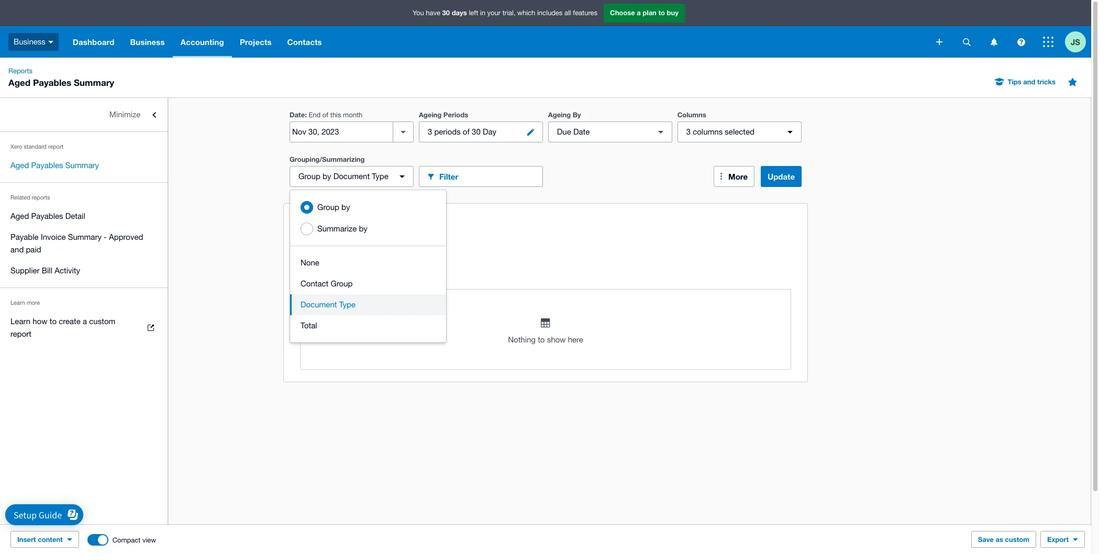 Task type: describe. For each thing, give the bounding box(es) containing it.
accounting
[[181, 37, 224, 47]]

save as custom
[[978, 535, 1030, 544]]

business button
[[0, 26, 65, 58]]

month
[[343, 111, 363, 119]]

report inside learn how to create a custom report
[[10, 329, 31, 338]]

type inside button
[[339, 300, 356, 309]]

payable invoice summary - approved and paid link
[[0, 227, 168, 260]]

business inside business as of november 30, 2023 ageing by due date
[[301, 245, 332, 254]]

tips and tricks button
[[989, 73, 1062, 90]]

how
[[33, 317, 47, 326]]

you
[[413, 9, 424, 17]]

nothing to show here
[[508, 335, 583, 344]]

total button
[[290, 315, 446, 336]]

columns
[[678, 111, 706, 119]]

group for group by
[[317, 203, 339, 212]]

3 columns selected
[[686, 127, 755, 136]]

3 for 3 periods of 30 day
[[428, 127, 432, 136]]

due date
[[557, 127, 590, 136]]

filter button
[[419, 166, 543, 187]]

here
[[568, 335, 583, 344]]

1 horizontal spatial svg image
[[936, 39, 943, 45]]

day
[[483, 127, 497, 136]]

tips
[[1008, 78, 1022, 86]]

insert
[[17, 535, 36, 544]]

summarize by button
[[290, 218, 446, 239]]

navigation inside banner
[[65, 26, 929, 58]]

learn how to create a custom report link
[[0, 311, 168, 345]]

custom inside learn how to create a custom report
[[89, 317, 115, 326]]

november
[[321, 258, 357, 267]]

supplier bill activity link
[[0, 260, 168, 281]]

aged inside reports aged payables summary
[[8, 77, 30, 88]]

3 periods of 30 day
[[428, 127, 497, 136]]

insert content button
[[10, 531, 79, 548]]

1 horizontal spatial svg image
[[991, 38, 997, 46]]

left
[[469, 9, 478, 17]]

save as custom button
[[971, 531, 1037, 548]]

ageing for ageing periods
[[419, 111, 442, 119]]

0 horizontal spatial svg image
[[963, 38, 971, 46]]

none
[[301, 258, 319, 267]]

reports aged payables summary
[[8, 67, 114, 88]]

total
[[301, 321, 317, 330]]

of inside date : end of this month
[[323, 111, 328, 119]]

30,
[[360, 258, 370, 267]]

contact group button
[[290, 273, 446, 294]]

group by document type
[[299, 172, 388, 181]]

learn for learn how to create a custom report
[[10, 317, 30, 326]]

compact view
[[112, 536, 156, 544]]

contact
[[301, 279, 329, 288]]

filter
[[439, 172, 458, 181]]

aged payables detail
[[10, 212, 85, 220]]

due date button
[[548, 122, 672, 142]]

accounting button
[[173, 26, 232, 58]]

0 horizontal spatial 30
[[442, 9, 450, 17]]

projects
[[240, 37, 272, 47]]

payable invoice summary - approved and paid
[[10, 233, 143, 254]]

choose
[[610, 9, 635, 17]]

selected
[[725, 127, 755, 136]]

ageing periods
[[419, 111, 468, 119]]

tricks
[[1038, 78, 1056, 86]]

supplier
[[10, 266, 40, 275]]

more
[[729, 172, 748, 181]]

group for group by document type
[[299, 172, 321, 181]]

summary for payables
[[65, 161, 99, 170]]

minimize button
[[0, 104, 168, 125]]

remove from favorites image
[[1062, 71, 1083, 92]]

bill
[[42, 266, 52, 275]]

dashboard link
[[65, 26, 122, 58]]

document inside popup button
[[333, 172, 370, 181]]

document inside button
[[301, 300, 337, 309]]

save
[[978, 535, 994, 544]]

you have 30 days left in your trial, which includes all features
[[413, 9, 598, 17]]

business button
[[122, 26, 173, 58]]

standard
[[24, 144, 47, 150]]

2023
[[373, 258, 390, 267]]

custom inside button
[[1005, 535, 1030, 544]]

tips and tricks
[[1008, 78, 1056, 86]]

list box containing group by
[[290, 190, 446, 343]]

columns
[[693, 127, 723, 136]]

features
[[573, 9, 598, 17]]

by for group by
[[342, 203, 350, 212]]

as
[[301, 258, 310, 267]]

approved
[[109, 233, 143, 241]]

Report title field
[[297, 217, 787, 241]]

invoice
[[41, 233, 66, 241]]

reports link
[[4, 66, 37, 76]]

business inside business popup button
[[14, 37, 45, 46]]

choose a plan to buy
[[610, 9, 679, 17]]

minimize
[[109, 110, 141, 119]]

reports
[[32, 194, 50, 201]]

learn more
[[10, 300, 40, 306]]

0 vertical spatial report
[[48, 144, 64, 150]]

2 horizontal spatial svg image
[[1043, 37, 1054, 47]]

as
[[996, 535, 1003, 544]]

business inside business dropdown button
[[130, 37, 165, 47]]



Task type: locate. For each thing, give the bounding box(es) containing it.
ageing up periods
[[419, 111, 442, 119]]

show
[[547, 335, 566, 344]]

1 3 from the left
[[428, 127, 432, 136]]

0 vertical spatial and
[[1024, 78, 1036, 86]]

aged
[[8, 77, 30, 88], [10, 161, 29, 170], [10, 212, 29, 220]]

by up summarize by
[[342, 203, 350, 212]]

aged down 'reports' link
[[8, 77, 30, 88]]

2 horizontal spatial ageing
[[548, 111, 571, 119]]

navigation
[[65, 26, 929, 58]]

date : end of this month
[[290, 111, 363, 119]]

by inside popup button
[[323, 172, 331, 181]]

2 3 from the left
[[686, 127, 691, 136]]

group left date
[[331, 279, 353, 288]]

by
[[323, 172, 331, 181], [342, 203, 350, 212], [359, 224, 368, 233], [327, 270, 336, 279]]

aged down xero
[[10, 161, 29, 170]]

0 vertical spatial payables
[[33, 77, 71, 88]]

trial,
[[503, 9, 516, 17]]

2 vertical spatial summary
[[68, 233, 102, 241]]

ageing for ageing by
[[548, 111, 571, 119]]

and right the tips
[[1024, 78, 1036, 86]]

ageing left by
[[548, 111, 571, 119]]

1 horizontal spatial ageing
[[419, 111, 442, 119]]

update
[[768, 172, 795, 181]]

summarize by
[[317, 224, 368, 233]]

and inside button
[[1024, 78, 1036, 86]]

2 horizontal spatial of
[[463, 127, 470, 136]]

group by document type button
[[290, 166, 414, 187]]

custom right as
[[1005, 535, 1030, 544]]

0 vertical spatial document
[[333, 172, 370, 181]]

dashboard
[[73, 37, 114, 47]]

document type
[[301, 300, 356, 309]]

3 inside button
[[428, 127, 432, 136]]

1 horizontal spatial a
[[637, 9, 641, 17]]

0 vertical spatial group
[[299, 172, 321, 181]]

and inside payable invoice summary - approved and paid
[[10, 245, 24, 254]]

contacts button
[[279, 26, 330, 58]]

none button
[[290, 252, 446, 273]]

1 horizontal spatial and
[[1024, 78, 1036, 86]]

summary inside reports aged payables summary
[[74, 77, 114, 88]]

1 vertical spatial group
[[317, 203, 339, 212]]

update button
[[761, 166, 802, 187]]

of inside button
[[463, 127, 470, 136]]

of inside business as of november 30, 2023 ageing by due date
[[312, 258, 319, 267]]

1 horizontal spatial business
[[130, 37, 165, 47]]

payables for summary
[[31, 161, 63, 170]]

1 learn from the top
[[10, 300, 25, 306]]

date left end
[[290, 111, 305, 119]]

ageing inside business as of november 30, 2023 ageing by due date
[[301, 270, 325, 279]]

summary up minimize 'button'
[[74, 77, 114, 88]]

0 vertical spatial learn
[[10, 300, 25, 306]]

navigation containing dashboard
[[65, 26, 929, 58]]

summary inside payable invoice summary - approved and paid
[[68, 233, 102, 241]]

1 horizontal spatial date
[[573, 127, 590, 136]]

create
[[59, 317, 81, 326]]

by inside button
[[342, 203, 350, 212]]

1 vertical spatial summary
[[65, 161, 99, 170]]

summary for invoice
[[68, 233, 102, 241]]

aged inside aged payables detail link
[[10, 212, 29, 220]]

document type button
[[290, 294, 446, 315]]

have
[[426, 9, 440, 17]]

1 horizontal spatial type
[[372, 172, 388, 181]]

ageing down none
[[301, 270, 325, 279]]

report down the learn more
[[10, 329, 31, 338]]

by for group by document type
[[323, 172, 331, 181]]

svg image inside business popup button
[[48, 41, 53, 43]]

2 vertical spatial aged
[[10, 212, 29, 220]]

1 vertical spatial aged
[[10, 161, 29, 170]]

export button
[[1041, 531, 1085, 548]]

contacts
[[287, 37, 322, 47]]

svg image
[[1043, 37, 1054, 47], [963, 38, 971, 46], [991, 38, 997, 46]]

grouping/summarizing
[[290, 155, 365, 163]]

0 horizontal spatial of
[[312, 258, 319, 267]]

0 horizontal spatial date
[[290, 111, 305, 119]]

2 horizontal spatial business
[[301, 245, 332, 254]]

summary
[[74, 77, 114, 88], [65, 161, 99, 170], [68, 233, 102, 241]]

0 horizontal spatial type
[[339, 300, 356, 309]]

a inside banner
[[637, 9, 641, 17]]

group up summarize
[[317, 203, 339, 212]]

plan
[[643, 9, 657, 17]]

related
[[10, 194, 30, 201]]

includes
[[537, 9, 563, 17]]

1 horizontal spatial to
[[538, 335, 545, 344]]

learn for learn more
[[10, 300, 25, 306]]

date
[[290, 111, 305, 119], [573, 127, 590, 136]]

paid
[[26, 245, 41, 254]]

by for summarize by
[[359, 224, 368, 233]]

0 horizontal spatial a
[[83, 317, 87, 326]]

export
[[1048, 535, 1069, 544]]

aged for aged payables summary
[[10, 161, 29, 170]]

custom
[[89, 317, 115, 326], [1005, 535, 1030, 544]]

2 vertical spatial payables
[[31, 212, 63, 220]]

to left buy
[[659, 9, 665, 17]]

more
[[27, 300, 40, 306]]

3 down columns
[[686, 127, 691, 136]]

30 left day
[[472, 127, 481, 136]]

group by button
[[290, 196, 446, 218]]

1 vertical spatial and
[[10, 245, 24, 254]]

list of convenience dates image
[[393, 122, 414, 142]]

related reports
[[10, 194, 50, 201]]

payables down 'reports' link
[[33, 77, 71, 88]]

custom right create on the bottom of the page
[[89, 317, 115, 326]]

compact
[[112, 536, 141, 544]]

learn how to create a custom report
[[10, 317, 115, 338]]

periods
[[434, 127, 461, 136]]

aged for aged payables detail
[[10, 212, 29, 220]]

aged inside aged payables summary link
[[10, 161, 29, 170]]

1 horizontal spatial report
[[48, 144, 64, 150]]

1 horizontal spatial 3
[[686, 127, 691, 136]]

which
[[518, 9, 535, 17]]

by down grouping/summarizing in the left of the page
[[323, 172, 331, 181]]

type down contact group button
[[339, 300, 356, 309]]

a left plan
[[637, 9, 641, 17]]

js button
[[1065, 26, 1091, 58]]

0 horizontal spatial svg image
[[48, 41, 53, 43]]

svg image
[[1017, 38, 1025, 46], [936, 39, 943, 45], [48, 41, 53, 43]]

aged down related
[[10, 212, 29, 220]]

supplier bill activity
[[10, 266, 80, 275]]

report up aged payables summary
[[48, 144, 64, 150]]

aged payables summary
[[10, 161, 99, 170]]

by
[[573, 111, 581, 119]]

of right 'as'
[[312, 258, 319, 267]]

2 horizontal spatial to
[[659, 9, 665, 17]]

1 vertical spatial a
[[83, 317, 87, 326]]

1 vertical spatial date
[[573, 127, 590, 136]]

0 horizontal spatial business
[[14, 37, 45, 46]]

summary down minimize 'button'
[[65, 161, 99, 170]]

of for business as of november 30, 2023 ageing by due date
[[312, 258, 319, 267]]

date right due at the top right of the page
[[573, 127, 590, 136]]

3 for 3 columns selected
[[686, 127, 691, 136]]

0 vertical spatial of
[[323, 111, 328, 119]]

learn down the learn more
[[10, 317, 30, 326]]

activity
[[55, 266, 80, 275]]

nothing
[[508, 335, 536, 344]]

type
[[372, 172, 388, 181], [339, 300, 356, 309]]

0 vertical spatial summary
[[74, 77, 114, 88]]

0 horizontal spatial 3
[[428, 127, 432, 136]]

1 vertical spatial learn
[[10, 317, 30, 326]]

payables down xero standard report
[[31, 161, 63, 170]]

1 vertical spatial custom
[[1005, 535, 1030, 544]]

group inside button
[[317, 203, 339, 212]]

learn left the more
[[10, 300, 25, 306]]

and down payable
[[10, 245, 24, 254]]

0 vertical spatial aged
[[8, 77, 30, 88]]

xero standard report
[[10, 144, 64, 150]]

1 vertical spatial report
[[10, 329, 31, 338]]

document down grouping/summarizing in the left of the page
[[333, 172, 370, 181]]

document down contact
[[301, 300, 337, 309]]

of right periods
[[463, 127, 470, 136]]

this
[[330, 111, 341, 119]]

to left show
[[538, 335, 545, 344]]

business as of november 30, 2023 ageing by due date
[[301, 245, 390, 279]]

a right create on the bottom of the page
[[83, 317, 87, 326]]

all
[[565, 9, 571, 17]]

0 horizontal spatial custom
[[89, 317, 115, 326]]

to right 'how'
[[50, 317, 57, 326]]

by left due
[[327, 270, 336, 279]]

2 vertical spatial group
[[331, 279, 353, 288]]

by inside button
[[359, 224, 368, 233]]

0 vertical spatial a
[[637, 9, 641, 17]]

xero
[[10, 144, 22, 150]]

group inside button
[[331, 279, 353, 288]]

summary left -
[[68, 233, 102, 241]]

2 vertical spatial to
[[538, 335, 545, 344]]

banner containing js
[[0, 0, 1091, 58]]

0 horizontal spatial ageing
[[301, 270, 325, 279]]

learn inside learn how to create a custom report
[[10, 317, 30, 326]]

by down the group by button
[[359, 224, 368, 233]]

type up the group by button
[[372, 172, 388, 181]]

summarize
[[317, 224, 357, 233]]

group containing group by
[[290, 190, 446, 343]]

0 vertical spatial date
[[290, 111, 305, 119]]

1 vertical spatial of
[[463, 127, 470, 136]]

2 horizontal spatial svg image
[[1017, 38, 1025, 46]]

payable
[[10, 233, 39, 241]]

a inside learn how to create a custom report
[[83, 317, 87, 326]]

more button
[[714, 166, 755, 187]]

1 horizontal spatial custom
[[1005, 535, 1030, 544]]

reports
[[8, 67, 32, 75]]

30
[[442, 9, 450, 17], [472, 127, 481, 136]]

1 horizontal spatial of
[[323, 111, 328, 119]]

0 vertical spatial 30
[[442, 9, 450, 17]]

payables inside reports aged payables summary
[[33, 77, 71, 88]]

1 horizontal spatial 30
[[472, 127, 481, 136]]

your
[[487, 9, 501, 17]]

1 vertical spatial document
[[301, 300, 337, 309]]

2 learn from the top
[[10, 317, 30, 326]]

to
[[659, 9, 665, 17], [50, 317, 57, 326], [538, 335, 545, 344]]

30 inside button
[[472, 127, 481, 136]]

learn
[[10, 300, 25, 306], [10, 317, 30, 326]]

end
[[309, 111, 321, 119]]

payables
[[33, 77, 71, 88], [31, 161, 63, 170], [31, 212, 63, 220]]

view
[[142, 536, 156, 544]]

projects button
[[232, 26, 279, 58]]

3
[[428, 127, 432, 136], [686, 127, 691, 136]]

0 horizontal spatial to
[[50, 317, 57, 326]]

0 vertical spatial custom
[[89, 317, 115, 326]]

payables down the 'reports'
[[31, 212, 63, 220]]

detail
[[65, 212, 85, 220]]

3 periods of 30 day button
[[419, 122, 543, 142]]

0 horizontal spatial and
[[10, 245, 24, 254]]

due
[[338, 270, 351, 279]]

to inside learn how to create a custom report
[[50, 317, 57, 326]]

of for 3 periods of 30 day
[[463, 127, 470, 136]]

2 vertical spatial of
[[312, 258, 319, 267]]

payables for detail
[[31, 212, 63, 220]]

list box
[[290, 190, 446, 343]]

1 vertical spatial to
[[50, 317, 57, 326]]

group
[[290, 190, 446, 343]]

0 vertical spatial to
[[659, 9, 665, 17]]

of left this
[[323, 111, 328, 119]]

js
[[1071, 37, 1080, 46]]

in
[[480, 9, 485, 17]]

1 vertical spatial 30
[[472, 127, 481, 136]]

1 vertical spatial type
[[339, 300, 356, 309]]

30 right have
[[442, 9, 450, 17]]

0 horizontal spatial report
[[10, 329, 31, 338]]

Select end date field
[[290, 122, 393, 142]]

by inside business as of november 30, 2023 ageing by due date
[[327, 270, 336, 279]]

insert content
[[17, 535, 63, 544]]

group down grouping/summarizing in the left of the page
[[299, 172, 321, 181]]

type inside popup button
[[372, 172, 388, 181]]

periods
[[444, 111, 468, 119]]

date inside popup button
[[573, 127, 590, 136]]

3 left periods
[[428, 127, 432, 136]]

1 vertical spatial payables
[[31, 161, 63, 170]]

of
[[323, 111, 328, 119], [463, 127, 470, 136], [312, 258, 319, 267]]

banner
[[0, 0, 1091, 58]]

0 vertical spatial type
[[372, 172, 388, 181]]

contact group
[[301, 279, 353, 288]]

group inside popup button
[[299, 172, 321, 181]]



Task type: vqa. For each thing, say whether or not it's contained in the screenshot.
leftmost custom
yes



